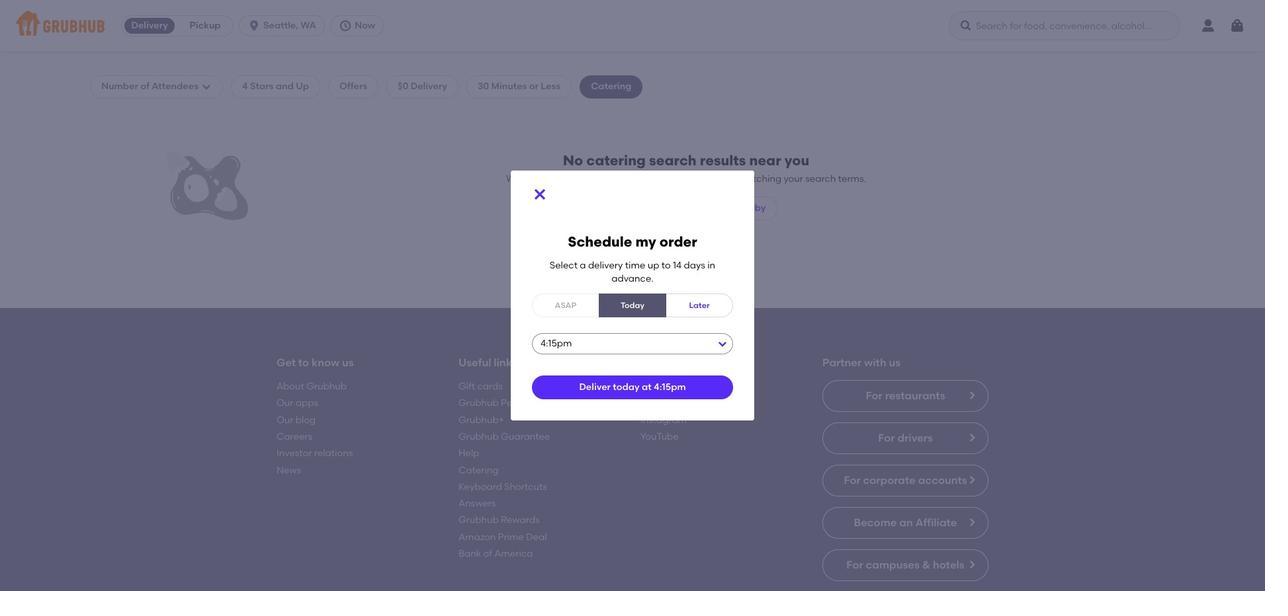 Task type: locate. For each thing, give the bounding box(es) containing it.
stars
[[250, 81, 274, 92]]

0 vertical spatial our
[[277, 398, 294, 409]]

1 horizontal spatial search
[[806, 173, 836, 184]]

0 horizontal spatial delivery
[[131, 20, 168, 31]]

at
[[642, 382, 652, 393]]

a inside select a delivery time up to 14 days in advance.
[[580, 260, 586, 271]]

grubhub guarantee link
[[459, 432, 550, 443]]

0 horizontal spatial in
[[683, 173, 691, 184]]

1 us from the left
[[342, 356, 354, 369]]

of inside gift cards grubhub perks grubhub+ grubhub guarantee help catering keyboard shortcuts answers grubhub rewards amazon prime deal bank of america
[[484, 549, 492, 560]]

delivery inside button
[[131, 20, 168, 31]]

connect
[[641, 356, 686, 369]]

instagram
[[641, 415, 687, 426]]

for for for campuses & hotels
[[847, 559, 864, 572]]

svg image right attendees
[[201, 82, 212, 92]]

america
[[495, 549, 533, 560]]

2 with from the left
[[864, 356, 887, 369]]

asap button
[[532, 294, 600, 318]]

grubhub inside button
[[699, 290, 739, 301]]

restaurants up all
[[629, 173, 681, 184]]

1 horizontal spatial in
[[708, 260, 716, 271]]

0 vertical spatial search
[[649, 152, 697, 169]]

grubhub
[[699, 290, 739, 301], [307, 381, 347, 393], [459, 398, 499, 409], [459, 432, 499, 443], [459, 515, 499, 527]]

to
[[662, 260, 671, 271], [298, 356, 309, 369]]

for left corporate
[[844, 475, 861, 487]]

new
[[574, 290, 592, 301]]

catering up keyboard at the left of the page
[[459, 465, 499, 476]]

search down "you"
[[806, 173, 836, 184]]

restaurants inside 'button'
[[680, 202, 732, 214]]

0 vertical spatial of
[[140, 81, 150, 92]]

&
[[922, 559, 931, 572]]

for for for drivers
[[878, 432, 895, 445]]

terms.
[[838, 173, 866, 184]]

us up for restaurants
[[889, 356, 901, 369]]

svg image
[[1230, 18, 1246, 34], [960, 19, 973, 32], [532, 186, 548, 202]]

us right connect
[[713, 356, 725, 369]]

a up see
[[580, 260, 586, 271]]

catering down what at the left of the page
[[595, 290, 633, 301]]

for?
[[691, 272, 708, 283]]

2 us from the left
[[713, 356, 725, 369]]

order
[[660, 234, 697, 250]]

svg image left now
[[339, 19, 352, 32]]

see all catering restaurants nearby button
[[595, 196, 777, 220]]

partner with us
[[823, 356, 901, 369]]

news
[[277, 465, 301, 476]]

0 vertical spatial to
[[662, 260, 671, 271]]

0 vertical spatial delivery
[[131, 20, 168, 31]]

for corporate accounts
[[844, 475, 967, 487]]

grubhub down know
[[307, 381, 347, 393]]

a inside button
[[566, 290, 572, 301]]

0 vertical spatial restaurants
[[629, 173, 681, 184]]

guarantee
[[501, 432, 550, 443]]

in inside select a delivery time up to 14 days in advance.
[[708, 260, 716, 271]]

of
[[140, 81, 150, 92], [484, 549, 492, 560]]

svg image inside now button
[[339, 19, 352, 32]]

delivery
[[588, 260, 623, 271]]

corporate
[[863, 475, 916, 487]]

in up "see all catering restaurants nearby"
[[683, 173, 691, 184]]

1 vertical spatial our
[[277, 415, 294, 426]]

delivery
[[131, 20, 168, 31], [411, 81, 447, 92]]

catering right less
[[591, 81, 632, 92]]

see
[[584, 272, 599, 283]]

0 horizontal spatial svg image
[[532, 186, 548, 202]]

with for connect
[[688, 356, 711, 369]]

delivery left pickup at the left top of the page
[[131, 20, 168, 31]]

for for for restaurants
[[866, 390, 883, 402]]

your down "you"
[[784, 173, 803, 184]]

looking
[[656, 272, 689, 283]]

search up "see all catering restaurants nearby"
[[649, 152, 697, 169]]

to right "get"
[[298, 356, 309, 369]]

0 horizontal spatial to
[[298, 356, 309, 369]]

your
[[693, 173, 713, 184], [784, 173, 803, 184]]

0 horizontal spatial your
[[693, 173, 713, 184]]

4 stars and up
[[242, 81, 309, 92]]

for down partner with us
[[866, 390, 883, 402]]

3 us from the left
[[889, 356, 901, 369]]

keyboard shortcuts link
[[459, 482, 547, 493]]

with right connect
[[688, 356, 711, 369]]

for corporate accounts link
[[823, 465, 989, 497]]

0 vertical spatial in
[[683, 173, 691, 184]]

$0 delivery
[[398, 81, 447, 92]]

main navigation navigation
[[0, 0, 1266, 52]]

delivery right $0
[[411, 81, 447, 92]]

1 horizontal spatial delivery
[[411, 81, 447, 92]]

a for suggest
[[566, 290, 572, 301]]

to inside no catering search results near you main content
[[298, 356, 309, 369]]

no catering search results near you main content
[[0, 52, 1266, 592]]

for drivers link
[[823, 423, 989, 455]]

in
[[683, 173, 691, 184], [708, 260, 716, 271]]

1 with from the left
[[688, 356, 711, 369]]

rewards
[[501, 515, 540, 527]]

of right bank
[[484, 549, 492, 560]]

with for partner
[[864, 356, 887, 369]]

links
[[494, 356, 517, 369]]

our down about
[[277, 398, 294, 409]]

our up careers at left
[[277, 415, 294, 426]]

grubhub perks link
[[459, 398, 525, 409]]

30 minutes or less
[[478, 81, 561, 92]]

of right number
[[140, 81, 150, 92]]

hotels
[[933, 559, 965, 572]]

seattle,
[[263, 20, 298, 31]]

with right partner
[[864, 356, 887, 369]]

0 horizontal spatial catering
[[459, 465, 499, 476]]

today button
[[599, 294, 667, 318]]

know
[[312, 356, 340, 369]]

don't see what you're looking for?
[[558, 272, 708, 283]]

grubhub down 'gift cards' link
[[459, 398, 499, 409]]

catering inside button
[[595, 290, 633, 301]]

0 horizontal spatial svg image
[[201, 82, 212, 92]]

0 horizontal spatial a
[[566, 290, 572, 301]]

1 vertical spatial a
[[566, 290, 572, 301]]

to left the 14
[[662, 260, 671, 271]]

2 vertical spatial restaurants
[[885, 390, 945, 402]]

catering right all
[[639, 202, 677, 214]]

a for select
[[580, 260, 586, 271]]

bank of america link
[[459, 549, 533, 560]]

no catering search results near you we didn't find any catering restaurants in your area matching your search terms.
[[506, 152, 866, 184]]

about
[[277, 381, 304, 393]]

grubhub+
[[459, 415, 504, 426]]

restaurants up drivers
[[885, 390, 945, 402]]

0 vertical spatial a
[[580, 260, 586, 271]]

drivers
[[898, 432, 933, 445]]

to inside select a delivery time up to 14 days in advance.
[[662, 260, 671, 271]]

useful links
[[459, 356, 517, 369]]

grubhub down for?
[[699, 290, 739, 301]]

1 vertical spatial in
[[708, 260, 716, 271]]

an
[[900, 517, 913, 530]]

our
[[277, 398, 294, 409], [277, 415, 294, 426]]

facebook link
[[641, 381, 685, 393]]

restaurants down area
[[680, 202, 732, 214]]

1 vertical spatial search
[[806, 173, 836, 184]]

1 vertical spatial restaurants
[[680, 202, 732, 214]]

in right 'days'
[[708, 260, 716, 271]]

1 horizontal spatial us
[[713, 356, 725, 369]]

1 vertical spatial to
[[298, 356, 309, 369]]

1 vertical spatial of
[[484, 549, 492, 560]]

1 horizontal spatial a
[[580, 260, 586, 271]]

1 horizontal spatial svg image
[[248, 19, 261, 32]]

0 horizontal spatial us
[[342, 356, 354, 369]]

svg image left seattle,
[[248, 19, 261, 32]]

1 horizontal spatial svg image
[[960, 19, 973, 32]]

catering right any
[[589, 173, 627, 184]]

1 horizontal spatial to
[[662, 260, 671, 271]]

youtube
[[641, 432, 679, 443]]

delivery inside no catering search results near you main content
[[411, 81, 447, 92]]

us for connect with us
[[713, 356, 725, 369]]

for
[[684, 290, 696, 301]]

svg image inside seattle, wa button
[[248, 19, 261, 32]]

don't
[[558, 272, 582, 283]]

gift cards grubhub perks grubhub+ grubhub guarantee help catering keyboard shortcuts answers grubhub rewards amazon prime deal bank of america
[[459, 381, 550, 560]]

1 horizontal spatial with
[[864, 356, 887, 369]]

youtube link
[[641, 432, 679, 443]]

for restaurants
[[866, 390, 945, 402]]

see
[[607, 202, 623, 214]]

1 vertical spatial catering
[[459, 465, 499, 476]]

2 horizontal spatial svg image
[[339, 19, 352, 32]]

2 horizontal spatial us
[[889, 356, 901, 369]]

1 vertical spatial delivery
[[411, 81, 447, 92]]

svg image
[[248, 19, 261, 32], [339, 19, 352, 32], [201, 82, 212, 92]]

0 horizontal spatial search
[[649, 152, 697, 169]]

0 horizontal spatial with
[[688, 356, 711, 369]]

for left campuses
[[847, 559, 864, 572]]

a left new
[[566, 290, 572, 301]]

pickup
[[190, 20, 221, 31]]

14
[[673, 260, 682, 271]]

for left drivers
[[878, 432, 895, 445]]

any
[[570, 173, 587, 184]]

all
[[626, 202, 637, 214]]

select
[[550, 260, 578, 271]]

help link
[[459, 448, 480, 460]]

restaurant
[[635, 290, 682, 301]]

amazon
[[459, 532, 496, 543]]

us right know
[[342, 356, 354, 369]]

0 vertical spatial catering
[[591, 81, 632, 92]]

your left area
[[693, 173, 713, 184]]

1 horizontal spatial of
[[484, 549, 492, 560]]

2 horizontal spatial svg image
[[1230, 18, 1246, 34]]

campuses
[[866, 559, 920, 572]]

1 horizontal spatial your
[[784, 173, 803, 184]]

1 horizontal spatial catering
[[591, 81, 632, 92]]

schedule my order
[[568, 234, 697, 250]]



Task type: describe. For each thing, give the bounding box(es) containing it.
grubhub rewards link
[[459, 515, 540, 527]]

investor
[[277, 448, 312, 460]]

select a delivery time up to 14 days in advance.
[[550, 260, 716, 285]]

deliver today at 4:15pm
[[579, 382, 686, 393]]

gift
[[459, 381, 475, 393]]

we
[[506, 173, 521, 184]]

for drivers
[[878, 432, 933, 445]]

2 your from the left
[[784, 173, 803, 184]]

in inside no catering search results near you we didn't find any catering restaurants in your area matching your search terms.
[[683, 173, 691, 184]]

seattle, wa button
[[239, 15, 330, 36]]

catering inside gift cards grubhub perks grubhub+ grubhub guarantee help catering keyboard shortcuts answers grubhub rewards amazon prime deal bank of america
[[459, 465, 499, 476]]

schedule
[[568, 234, 632, 250]]

near
[[750, 152, 781, 169]]

0 horizontal spatial of
[[140, 81, 150, 92]]

get
[[277, 356, 296, 369]]

number of attendees
[[101, 81, 199, 92]]

catering link
[[459, 465, 499, 476]]

careers link
[[277, 432, 312, 443]]

blog
[[296, 415, 316, 426]]

today
[[613, 382, 640, 393]]

svg image inside no catering search results near you main content
[[201, 82, 212, 92]]

delivery button
[[122, 15, 177, 36]]

apps
[[296, 398, 318, 409]]

2 our from the top
[[277, 415, 294, 426]]

relations
[[314, 448, 353, 460]]

investor relations link
[[277, 448, 353, 460]]

amazon prime deal link
[[459, 532, 547, 543]]

gift cards link
[[459, 381, 503, 393]]

what
[[602, 272, 624, 283]]

shortcuts
[[504, 482, 547, 493]]

seattle, wa
[[263, 20, 316, 31]]

up
[[648, 260, 659, 271]]

suggest a new catering restaurant for grubhub
[[527, 290, 739, 301]]

you
[[785, 152, 810, 169]]

facebook
[[641, 381, 685, 393]]

grubhub down grubhub+
[[459, 432, 499, 443]]

about grubhub link
[[277, 381, 347, 393]]

matching
[[738, 173, 782, 184]]

1 our from the top
[[277, 398, 294, 409]]

4:15pm
[[654, 382, 686, 393]]

grubhub+ link
[[459, 415, 504, 426]]

bank
[[459, 549, 481, 560]]

attendees
[[152, 81, 199, 92]]

our blog link
[[277, 415, 316, 426]]

for campuses & hotels
[[847, 559, 965, 572]]

svg image for now
[[339, 19, 352, 32]]

asap
[[555, 301, 577, 310]]

twitter link
[[641, 398, 671, 409]]

perks
[[501, 398, 525, 409]]

us for partner with us
[[889, 356, 901, 369]]

accounts
[[919, 475, 967, 487]]

suggest a new catering restaurant for grubhub button
[[521, 284, 745, 308]]

become an affiliate link
[[823, 508, 989, 540]]

offers
[[340, 81, 367, 92]]

find
[[551, 173, 568, 184]]

deliver
[[579, 382, 611, 393]]

help
[[459, 448, 480, 460]]

answers
[[459, 499, 496, 510]]

cards
[[477, 381, 503, 393]]

results
[[700, 152, 746, 169]]

number
[[101, 81, 138, 92]]

$0
[[398, 81, 409, 92]]

useful
[[459, 356, 491, 369]]

now button
[[330, 15, 389, 36]]

grubhub inside about grubhub our apps our blog careers investor relations news
[[307, 381, 347, 393]]

today
[[621, 301, 645, 310]]

later button
[[666, 294, 733, 318]]

catering up any
[[587, 152, 646, 169]]

30
[[478, 81, 489, 92]]

1 your from the left
[[693, 173, 713, 184]]

deal
[[526, 532, 547, 543]]

connect with us
[[641, 356, 725, 369]]

less
[[541, 81, 561, 92]]

pickup button
[[177, 15, 233, 36]]

get to know us
[[277, 356, 354, 369]]

restaurants inside no catering search results near you we didn't find any catering restaurants in your area matching your search terms.
[[629, 173, 681, 184]]

grubhub down answers link
[[459, 515, 499, 527]]

svg image for seattle, wa
[[248, 19, 261, 32]]

prime
[[498, 532, 524, 543]]

our apps link
[[277, 398, 318, 409]]

advance.
[[612, 273, 654, 285]]

for for for corporate accounts
[[844, 475, 861, 487]]

nearby
[[734, 202, 766, 214]]

suggest
[[527, 290, 563, 301]]

later
[[689, 301, 710, 310]]

affiliate
[[916, 517, 957, 530]]

up
[[296, 81, 309, 92]]

catering inside 'button'
[[639, 202, 677, 214]]

keyboard
[[459, 482, 502, 493]]

for restaurants link
[[823, 381, 989, 412]]

now
[[355, 20, 375, 31]]

time
[[625, 260, 646, 271]]

deliver today at 4:15pm button
[[532, 376, 733, 400]]

my
[[636, 234, 656, 250]]

no
[[563, 152, 583, 169]]



Task type: vqa. For each thing, say whether or not it's contained in the screenshot.
Restaurant in the right of the page
yes



